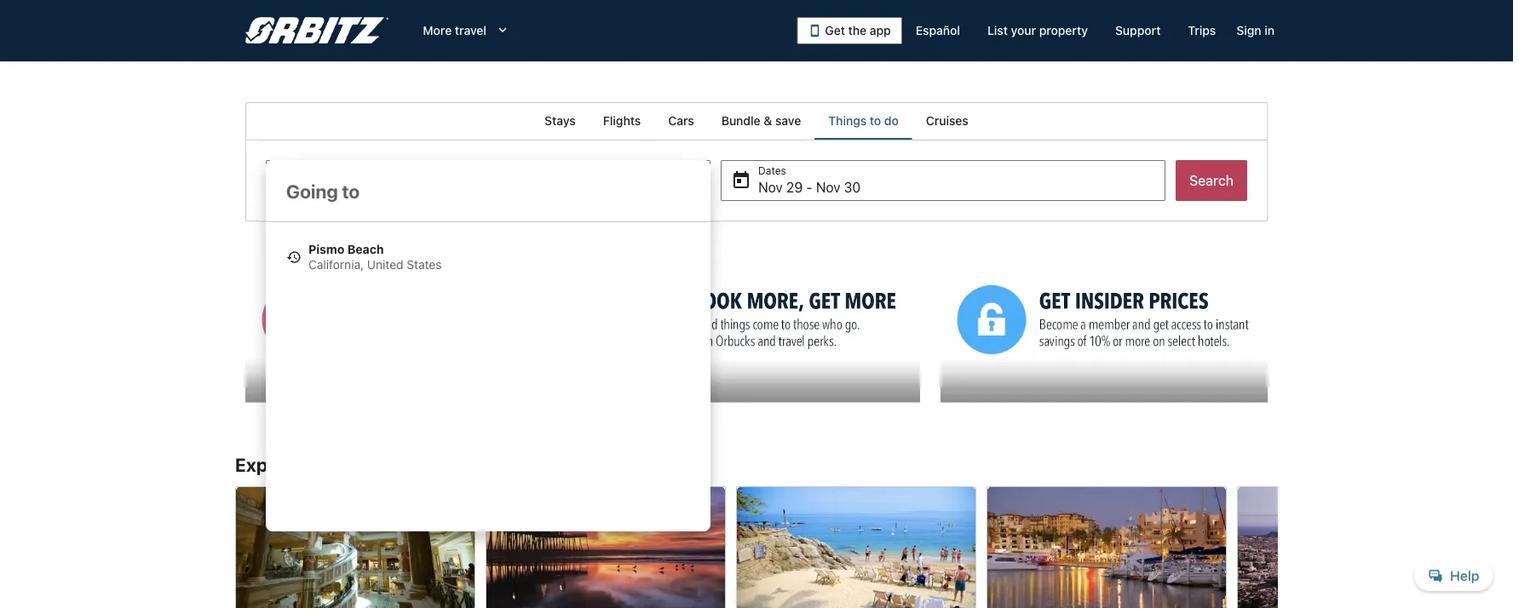 Task type: locate. For each thing, give the bounding box(es) containing it.
your
[[1011, 23, 1036, 37]]

orbitz logo image
[[245, 17, 389, 44]]

bundle & save
[[722, 114, 801, 128]]

in inside main content
[[356, 454, 372, 476]]

1 vertical spatial in
[[356, 454, 372, 476]]

sign
[[1237, 23, 1262, 37]]

search button
[[1176, 160, 1248, 201]]

travel
[[455, 23, 487, 37]]

in right sign
[[1265, 23, 1275, 37]]

beach
[[348, 242, 384, 257]]

trending
[[376, 454, 450, 476]]

&
[[764, 114, 772, 128]]

explore stays in trending destinations
[[235, 454, 563, 476]]

explore
[[235, 454, 301, 476]]

property
[[1039, 23, 1088, 37]]

flights link
[[590, 102, 655, 140]]

tab list
[[245, 102, 1268, 140]]

trips
[[1188, 23, 1216, 37]]

pismo beach featuring a sunset, views and tropical scenes image
[[486, 486, 726, 608]]

things to do
[[829, 114, 899, 128]]

0 vertical spatial in
[[1265, 23, 1275, 37]]

in right stays
[[356, 454, 372, 476]]

things to do link
[[815, 102, 913, 140]]

cruises
[[926, 114, 969, 128]]

more travel button
[[409, 15, 524, 46]]

bundle
[[722, 114, 761, 128]]

0 horizontal spatial nov
[[759, 179, 783, 196]]

nov
[[759, 179, 783, 196], [816, 179, 841, 196]]

tab list containing stays
[[245, 102, 1268, 140]]

trips link
[[1175, 15, 1230, 46]]

sign in button
[[1230, 15, 1282, 46]]

in
[[1265, 23, 1275, 37], [356, 454, 372, 476]]

2 nov from the left
[[816, 179, 841, 196]]

nov right -
[[816, 179, 841, 196]]

pismo beach california, united states
[[309, 242, 442, 272]]

puerto vallarta showing a beach, general coastal views and kayaking or canoeing image
[[736, 486, 977, 608]]

get the app link
[[797, 17, 902, 44]]

nov left the "29"
[[759, 179, 783, 196]]

sign in
[[1237, 23, 1275, 37]]

30
[[844, 179, 861, 196]]

Going to text field
[[266, 160, 711, 222]]

nov 29 - nov 30
[[759, 179, 861, 196]]

stays link
[[531, 102, 590, 140]]

1 horizontal spatial in
[[1265, 23, 1275, 37]]

search
[[1190, 173, 1234, 189]]

0 horizontal spatial in
[[356, 454, 372, 476]]

1 horizontal spatial nov
[[816, 179, 841, 196]]

things
[[829, 114, 867, 128]]



Task type: describe. For each thing, give the bounding box(es) containing it.
-
[[807, 179, 813, 196]]

explore stays in trending destinations main content
[[0, 102, 1514, 608]]

do
[[885, 114, 899, 128]]

support
[[1116, 23, 1161, 37]]

cars
[[668, 114, 694, 128]]

opens in a new window image
[[245, 263, 260, 278]]

united
[[367, 258, 404, 272]]

show next card image
[[1268, 572, 1289, 592]]

nov 29 - nov 30 button
[[721, 160, 1166, 201]]

more
[[423, 23, 452, 37]]

to
[[870, 114, 881, 128]]

marina cabo san lucas which includes a marina, a coastal town and night scenes image
[[987, 486, 1227, 608]]

states
[[407, 258, 442, 272]]

get
[[825, 23, 845, 37]]

stays
[[545, 114, 576, 128]]

29
[[787, 179, 803, 196]]

download the app button image
[[808, 24, 822, 37]]

list your property
[[988, 23, 1088, 37]]

list your property link
[[974, 15, 1102, 46]]

español button
[[902, 15, 974, 46]]

list
[[988, 23, 1008, 37]]

in inside dropdown button
[[1265, 23, 1275, 37]]

cruises link
[[913, 102, 982, 140]]

support link
[[1102, 15, 1175, 46]]

more travel
[[423, 23, 487, 37]]

destinations
[[454, 454, 563, 476]]

español
[[916, 23, 960, 37]]

get the app
[[825, 23, 891, 37]]

pismo
[[309, 242, 345, 257]]

small image
[[286, 250, 302, 265]]

flights
[[603, 114, 641, 128]]

california,
[[309, 258, 364, 272]]

the
[[849, 23, 867, 37]]

1 nov from the left
[[759, 179, 783, 196]]

stays
[[305, 454, 352, 476]]

las vegas featuring interior views image
[[235, 486, 476, 608]]

save
[[776, 114, 801, 128]]

tab list inside explore stays in trending destinations main content
[[245, 102, 1268, 140]]

app
[[870, 23, 891, 37]]

bundle & save link
[[708, 102, 815, 140]]

cars link
[[655, 102, 708, 140]]

show previous card image
[[225, 572, 245, 592]]



Task type: vqa. For each thing, say whether or not it's contained in the screenshot.
trips on the top right
yes



